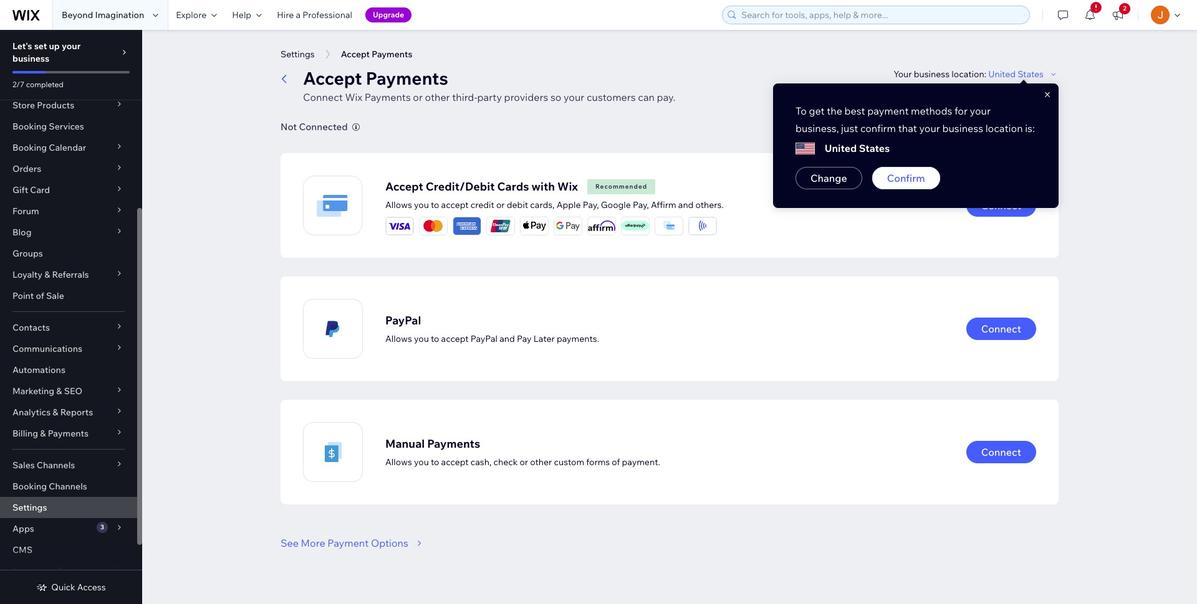 Task type: describe. For each thing, give the bounding box(es) containing it.
united states button
[[988, 69, 1059, 80]]

let's set up your business
[[12, 41, 81, 64]]

products
[[37, 100, 74, 111]]

payment
[[327, 537, 369, 550]]

of inside manual payments allows you to accept cash, check or other custom forms of payment.
[[612, 457, 620, 468]]

cash,
[[471, 457, 492, 468]]

orders
[[12, 163, 41, 175]]

2/7
[[12, 80, 24, 89]]

1 allows from the top
[[385, 199, 412, 210]]

forum button
[[0, 201, 137, 222]]

credit
[[471, 199, 494, 210]]

booking calendar
[[12, 142, 86, 153]]

1 vertical spatial business
[[914, 69, 950, 80]]

location:
[[952, 69, 986, 80]]

allows you to accept credit or debit cards, apple pay , google pay , affirm and others.
[[385, 199, 724, 210]]

2 , from the left
[[647, 199, 649, 210]]

analytics & reports
[[12, 407, 93, 418]]

card
[[30, 185, 50, 196]]

location
[[986, 122, 1023, 135]]

for
[[955, 105, 968, 117]]

business inside to get the best payment methods for your business, just confirm that your business location is:
[[942, 122, 983, 135]]

best
[[844, 105, 865, 117]]

later
[[534, 333, 555, 344]]

booking for booking channels
[[12, 481, 47, 493]]

wix inside accept payments connect wix payments or other third-party providers so your customers can pay.
[[345, 91, 362, 104]]

party
[[477, 91, 502, 104]]

your business location:
[[894, 69, 988, 80]]

chinaunionpay image
[[487, 217, 514, 235]]

groups
[[12, 248, 43, 259]]

billing
[[12, 428, 38, 440]]

orders button
[[0, 158, 137, 180]]

options
[[371, 537, 408, 550]]

debit
[[507, 199, 528, 210]]

settings for settings link
[[12, 503, 47, 514]]

settings button
[[274, 45, 321, 64]]

or for you
[[496, 199, 505, 210]]

booking services
[[12, 121, 84, 132]]

customers
[[587, 91, 636, 104]]

recommended
[[596, 182, 647, 190]]

loyalty & referrals button
[[0, 264, 137, 286]]

payment.
[[622, 457, 660, 468]]

booking for booking calendar
[[12, 142, 47, 153]]

is:
[[1025, 122, 1035, 135]]

apple
[[557, 199, 581, 210]]

3
[[100, 524, 104, 532]]

up
[[49, 41, 60, 52]]

get
[[809, 105, 825, 117]]

cards,
[[530, 199, 555, 210]]

accept payments connect wix payments or other third-party providers so your customers can pay.
[[303, 67, 675, 104]]

upgrade button
[[365, 7, 412, 22]]

you inside manual payments allows you to accept cash, check or other custom forms of payment.
[[414, 457, 429, 468]]

to inside manual payments allows you to accept cash, check or other custom forms of payment.
[[431, 457, 439, 468]]

connect button for paypal
[[966, 318, 1036, 340]]

point of sale
[[12, 291, 64, 302]]

0 vertical spatial states
[[1018, 69, 1044, 80]]

payment
[[867, 105, 909, 117]]

hire a professional link
[[269, 0, 360, 30]]

google
[[601, 199, 631, 210]]

set
[[34, 41, 47, 52]]

business,
[[796, 122, 839, 135]]

your right for on the right top of the page
[[970, 105, 991, 117]]

just
[[841, 122, 858, 135]]

tap to pay on mobile image
[[689, 217, 716, 235]]

1 horizontal spatial and
[[678, 199, 694, 210]]

or for payments
[[413, 91, 423, 104]]

sales channels
[[12, 460, 75, 471]]

paypal allows you to accept paypal and pay later payments.
[[385, 313, 599, 344]]

2/7 completed
[[12, 80, 64, 89]]

other inside accept payments connect wix payments or other third-party providers so your customers can pay.
[[425, 91, 450, 104]]

booking channels link
[[0, 476, 137, 498]]

developer
[[12, 566, 55, 577]]

booking services link
[[0, 116, 137, 137]]

reports
[[60, 407, 93, 418]]

1 horizontal spatial paypal
[[471, 333, 498, 344]]

to inside paypal allows you to accept paypal and pay later payments.
[[431, 333, 439, 344]]

accept credit/debit cards with wix
[[385, 179, 578, 194]]

wix point of sale image
[[660, 217, 678, 235]]

hire a professional
[[277, 9, 352, 21]]

so
[[551, 91, 561, 104]]

seo
[[64, 386, 82, 397]]

accept for payments
[[303, 67, 362, 89]]

1 connect button from the top
[[966, 195, 1036, 217]]

contacts button
[[0, 317, 137, 339]]

a
[[296, 9, 301, 21]]

0 horizontal spatial united states
[[825, 142, 890, 155]]

afterpay image
[[622, 221, 649, 231]]

Search for tools, apps, help & more... field
[[738, 6, 1026, 24]]

hire
[[277, 9, 294, 21]]

& for marketing
[[56, 386, 62, 397]]

custom
[[554, 457, 584, 468]]

tools
[[57, 566, 79, 577]]

connect for allows you to accept cash, check or other custom forms of payment.
[[981, 446, 1021, 459]]

1 vertical spatial states
[[859, 142, 890, 155]]

others.
[[696, 199, 724, 210]]

connect for allows you to accept paypal and pay later payments.
[[981, 323, 1021, 335]]

gift card button
[[0, 180, 137, 201]]

visa image
[[386, 217, 413, 235]]

store
[[12, 100, 35, 111]]

help button
[[225, 0, 269, 30]]

1 you from the top
[[414, 199, 429, 210]]

providers
[[504, 91, 548, 104]]

of inside point of sale link
[[36, 291, 44, 302]]

1 horizontal spatial pay
[[583, 199, 597, 210]]

developer tools
[[12, 566, 79, 577]]

calendar
[[49, 142, 86, 153]]

loyalty & referrals
[[12, 269, 89, 281]]

cms link
[[0, 540, 137, 561]]

connected
[[299, 121, 348, 133]]

contacts
[[12, 322, 50, 334]]

your inside let's set up your business
[[62, 41, 81, 52]]

0 horizontal spatial united
[[825, 142, 857, 155]]

booking channels
[[12, 481, 87, 493]]

with
[[532, 179, 555, 194]]



Task type: locate. For each thing, give the bounding box(es) containing it.
settings inside settings button
[[281, 49, 315, 60]]

booking up orders
[[12, 142, 47, 153]]

0 vertical spatial accept
[[303, 67, 362, 89]]

& inside popup button
[[53, 407, 58, 418]]

accept
[[441, 199, 469, 210], [441, 333, 469, 344], [441, 457, 469, 468]]

settings up 'apps'
[[12, 503, 47, 514]]

quick access button
[[36, 582, 106, 594]]

see more payment options
[[281, 537, 408, 550]]

connect for allows you to accept credit or debit cards,
[[981, 200, 1021, 212]]

2 vertical spatial business
[[942, 122, 983, 135]]

confirm
[[860, 122, 896, 135]]

0 vertical spatial of
[[36, 291, 44, 302]]

allows inside paypal allows you to accept paypal and pay later payments.
[[385, 333, 412, 344]]

of right forms
[[612, 457, 620, 468]]

1 vertical spatial you
[[414, 333, 429, 344]]

2 you from the top
[[414, 333, 429, 344]]

0 horizontal spatial ,
[[597, 199, 599, 210]]

3 accept from the top
[[441, 457, 469, 468]]

your inside accept payments connect wix payments or other third-party providers so your customers can pay.
[[564, 91, 584, 104]]

0 vertical spatial and
[[678, 199, 694, 210]]

change button
[[796, 167, 862, 190]]

1 vertical spatial paypal
[[471, 333, 498, 344]]

0 vertical spatial connect button
[[966, 195, 1036, 217]]

payments.
[[557, 333, 599, 344]]

1 horizontal spatial accept
[[385, 179, 423, 194]]

wix up connected
[[345, 91, 362, 104]]

0 vertical spatial booking
[[12, 121, 47, 132]]

manual payments allows you to accept cash, check or other custom forms of payment.
[[385, 437, 660, 468]]

change
[[811, 172, 847, 185]]

settings inside settings link
[[12, 503, 47, 514]]

your down methods on the right of the page
[[919, 122, 940, 135]]

channels for booking channels
[[49, 481, 87, 493]]

the
[[827, 105, 842, 117]]

sales
[[12, 460, 35, 471]]

2 allows from the top
[[385, 333, 412, 344]]

mastercard image
[[420, 217, 447, 235]]

0 vertical spatial to
[[431, 199, 439, 210]]

your right so
[[564, 91, 584, 104]]

accept inside manual payments allows you to accept cash, check or other custom forms of payment.
[[441, 457, 469, 468]]

accept inside paypal allows you to accept paypal and pay later payments.
[[441, 333, 469, 344]]

sales channels button
[[0, 455, 137, 476]]

channels
[[37, 460, 75, 471], [49, 481, 87, 493]]

connect inside accept payments connect wix payments or other third-party providers so your customers can pay.
[[303, 91, 343, 104]]

1 vertical spatial or
[[496, 199, 505, 210]]

pay left later
[[517, 333, 532, 344]]

1 vertical spatial connect button
[[966, 318, 1036, 340]]

accept inside accept payments connect wix payments or other third-party providers so your customers can pay.
[[303, 67, 362, 89]]

1 vertical spatial booking
[[12, 142, 47, 153]]

2 vertical spatial booking
[[12, 481, 47, 493]]

payments
[[366, 67, 448, 89], [365, 91, 411, 104], [48, 428, 89, 440], [427, 437, 480, 451]]

3 you from the top
[[414, 457, 429, 468]]

2 vertical spatial to
[[431, 457, 439, 468]]

point
[[12, 291, 34, 302]]

& for billing
[[40, 428, 46, 440]]

2
[[1123, 4, 1127, 12]]

booking for booking services
[[12, 121, 47, 132]]

to
[[431, 199, 439, 210], [431, 333, 439, 344], [431, 457, 439, 468]]

0 horizontal spatial other
[[425, 91, 450, 104]]

united down just
[[825, 142, 857, 155]]

services
[[49, 121, 84, 132]]

cards
[[497, 179, 529, 194]]

upgrade
[[373, 10, 404, 19]]

1 accept from the top
[[441, 199, 469, 210]]

third-
[[452, 91, 477, 104]]

,
[[597, 199, 599, 210], [647, 199, 649, 210]]

2 horizontal spatial pay
[[633, 199, 647, 210]]

payments inside popup button
[[48, 428, 89, 440]]

2 booking from the top
[[12, 142, 47, 153]]

wix
[[345, 91, 362, 104], [557, 179, 578, 194]]

and left later
[[500, 333, 515, 344]]

1 vertical spatial channels
[[49, 481, 87, 493]]

, left google
[[597, 199, 599, 210]]

2 vertical spatial or
[[520, 457, 528, 468]]

paypal
[[385, 313, 421, 328], [471, 333, 498, 344]]

1 horizontal spatial of
[[612, 457, 620, 468]]

developer tools button
[[0, 561, 137, 582]]

3 allows from the top
[[385, 457, 412, 468]]

billing & payments
[[12, 428, 89, 440]]

united right location:
[[988, 69, 1016, 80]]

settings down a on the top of the page
[[281, 49, 315, 60]]

see more payment options button
[[281, 536, 427, 551]]

2 vertical spatial connect button
[[966, 441, 1036, 464]]

0 vertical spatial allows
[[385, 199, 412, 210]]

allows inside manual payments allows you to accept cash, check or other custom forms of payment.
[[385, 457, 412, 468]]

0 horizontal spatial and
[[500, 333, 515, 344]]

to
[[796, 105, 807, 117]]

1 to from the top
[[431, 199, 439, 210]]

1 booking from the top
[[12, 121, 47, 132]]

pay right apple
[[583, 199, 597, 210]]

apple pay image
[[521, 217, 548, 235]]

or inside manual payments allows you to accept cash, check or other custom forms of payment.
[[520, 457, 528, 468]]

sale
[[46, 291, 64, 302]]

of left the sale
[[36, 291, 44, 302]]

1 horizontal spatial states
[[1018, 69, 1044, 80]]

or right check
[[520, 457, 528, 468]]

check
[[493, 457, 518, 468]]

business inside let's set up your business
[[12, 53, 49, 64]]

of
[[36, 291, 44, 302], [612, 457, 620, 468]]

1 , from the left
[[597, 199, 599, 210]]

channels inside dropdown button
[[37, 460, 75, 471]]

& left "reports"
[[53, 407, 58, 418]]

united states right location:
[[988, 69, 1044, 80]]

, left affirm
[[647, 199, 649, 210]]

1 vertical spatial wix
[[557, 179, 578, 194]]

united states down just
[[825, 142, 890, 155]]

0 horizontal spatial states
[[859, 142, 890, 155]]

1 vertical spatial accept
[[441, 333, 469, 344]]

1 vertical spatial to
[[431, 333, 439, 344]]

and right affirm
[[678, 199, 694, 210]]

help
[[232, 9, 251, 21]]

0 vertical spatial united
[[988, 69, 1016, 80]]

2 vertical spatial allows
[[385, 457, 412, 468]]

accept up visa image
[[385, 179, 423, 194]]

1 horizontal spatial ,
[[647, 199, 649, 210]]

1 horizontal spatial wix
[[557, 179, 578, 194]]

pay.
[[657, 91, 675, 104]]

or left third-
[[413, 91, 423, 104]]

0 vertical spatial business
[[12, 53, 49, 64]]

you inside paypal allows you to accept paypal and pay later payments.
[[414, 333, 429, 344]]

professional
[[302, 9, 352, 21]]

credit/debit
[[426, 179, 495, 194]]

& for analytics
[[53, 407, 58, 418]]

0 horizontal spatial pay
[[517, 333, 532, 344]]

quick
[[51, 582, 75, 594]]

& left seo
[[56, 386, 62, 397]]

other left third-
[[425, 91, 450, 104]]

other
[[425, 91, 450, 104], [530, 457, 552, 468]]

1 vertical spatial united states
[[825, 142, 890, 155]]

and inside paypal allows you to accept paypal and pay later payments.
[[500, 333, 515, 344]]

sidebar element
[[0, 0, 142, 605]]

2 to from the top
[[431, 333, 439, 344]]

connect button for manual payments
[[966, 441, 1036, 464]]

1 horizontal spatial united states
[[988, 69, 1044, 80]]

or left debit
[[496, 199, 505, 210]]

loyalty
[[12, 269, 42, 281]]

point of sale link
[[0, 286, 137, 307]]

affirm image
[[588, 221, 615, 231]]

0 vertical spatial united states
[[988, 69, 1044, 80]]

business right your
[[914, 69, 950, 80]]

2 accept from the top
[[441, 333, 469, 344]]

analytics
[[12, 407, 51, 418]]

states down confirm
[[859, 142, 890, 155]]

communications
[[12, 344, 82, 355]]

2 button
[[1104, 0, 1132, 30]]

methods
[[911, 105, 952, 117]]

3 connect button from the top
[[966, 441, 1036, 464]]

imagination
[[95, 9, 144, 21]]

explore
[[176, 9, 207, 21]]

channels up settings link
[[49, 481, 87, 493]]

your
[[62, 41, 81, 52], [564, 91, 584, 104], [970, 105, 991, 117], [919, 122, 940, 135]]

confirm
[[887, 172, 925, 185]]

booking calendar button
[[0, 137, 137, 158]]

3 booking from the top
[[12, 481, 47, 493]]

other inside manual payments allows you to accept cash, check or other custom forms of payment.
[[530, 457, 552, 468]]

0 vertical spatial wix
[[345, 91, 362, 104]]

beyond imagination
[[62, 9, 144, 21]]

1 vertical spatial accept
[[385, 179, 423, 194]]

marketing & seo
[[12, 386, 82, 397]]

google pay image
[[554, 217, 582, 235]]

& for loyalty
[[44, 269, 50, 281]]

booking down store
[[12, 121, 47, 132]]

your right up
[[62, 41, 81, 52]]

payments inside manual payments allows you to accept cash, check or other custom forms of payment.
[[427, 437, 480, 451]]

1 vertical spatial and
[[500, 333, 515, 344]]

business down let's
[[12, 53, 49, 64]]

can
[[638, 91, 655, 104]]

1 horizontal spatial or
[[496, 199, 505, 210]]

pay up afterpay image
[[633, 199, 647, 210]]

0 horizontal spatial settings
[[12, 503, 47, 514]]

2 vertical spatial you
[[414, 457, 429, 468]]

not connected
[[281, 121, 348, 133]]

accept for credit/debit
[[385, 179, 423, 194]]

channels up booking channels
[[37, 460, 75, 471]]

& right billing
[[40, 428, 46, 440]]

1 vertical spatial settings
[[12, 503, 47, 514]]

0 vertical spatial accept
[[441, 199, 469, 210]]

united
[[988, 69, 1016, 80], [825, 142, 857, 155]]

automations
[[12, 365, 65, 376]]

0 vertical spatial or
[[413, 91, 423, 104]]

1 vertical spatial of
[[612, 457, 620, 468]]

2 connect button from the top
[[966, 318, 1036, 340]]

billing & payments button
[[0, 423, 137, 445]]

1 horizontal spatial other
[[530, 457, 552, 468]]

blog
[[12, 227, 31, 238]]

1 vertical spatial other
[[530, 457, 552, 468]]

amex image
[[453, 217, 481, 235]]

1 horizontal spatial settings
[[281, 49, 315, 60]]

settings link
[[0, 498, 137, 519]]

0 vertical spatial paypal
[[385, 313, 421, 328]]

cms
[[12, 545, 33, 556]]

wix up apple
[[557, 179, 578, 194]]

store products
[[12, 100, 74, 111]]

blog button
[[0, 222, 137, 243]]

2 horizontal spatial or
[[520, 457, 528, 468]]

pay
[[583, 199, 597, 210], [633, 199, 647, 210], [517, 333, 532, 344]]

0 horizontal spatial accept
[[303, 67, 362, 89]]

pay inside paypal allows you to accept paypal and pay later payments.
[[517, 333, 532, 344]]

0 vertical spatial settings
[[281, 49, 315, 60]]

united states
[[988, 69, 1044, 80], [825, 142, 890, 155]]

forms
[[586, 457, 610, 468]]

&
[[44, 269, 50, 281], [56, 386, 62, 397], [53, 407, 58, 418], [40, 428, 46, 440]]

confirm button
[[872, 167, 940, 190]]

2 vertical spatial accept
[[441, 457, 469, 468]]

0 horizontal spatial paypal
[[385, 313, 421, 328]]

beyond
[[62, 9, 93, 21]]

other left custom
[[530, 457, 552, 468]]

booking down "sales"
[[12, 481, 47, 493]]

0 vertical spatial other
[[425, 91, 450, 104]]

more
[[301, 537, 325, 550]]

1 vertical spatial allows
[[385, 333, 412, 344]]

1 vertical spatial united
[[825, 142, 857, 155]]

booking inside dropdown button
[[12, 142, 47, 153]]

accept down settings button
[[303, 67, 362, 89]]

states up is:
[[1018, 69, 1044, 80]]

apps
[[12, 524, 34, 535]]

analytics & reports button
[[0, 402, 137, 423]]

1 horizontal spatial united
[[988, 69, 1016, 80]]

business down for on the right top of the page
[[942, 122, 983, 135]]

& right loyalty
[[44, 269, 50, 281]]

0 horizontal spatial of
[[36, 291, 44, 302]]

automations link
[[0, 360, 137, 381]]

let's
[[12, 41, 32, 52]]

0 horizontal spatial or
[[413, 91, 423, 104]]

3 to from the top
[[431, 457, 439, 468]]

channels for sales channels
[[37, 460, 75, 471]]

or inside accept payments connect wix payments or other third-party providers so your customers can pay.
[[413, 91, 423, 104]]

0 vertical spatial channels
[[37, 460, 75, 471]]

that
[[898, 122, 917, 135]]

0 vertical spatial you
[[414, 199, 429, 210]]

allows
[[385, 199, 412, 210], [385, 333, 412, 344], [385, 457, 412, 468]]

settings for settings button
[[281, 49, 315, 60]]

0 horizontal spatial wix
[[345, 91, 362, 104]]



Task type: vqa. For each thing, say whether or not it's contained in the screenshot.
10
no



